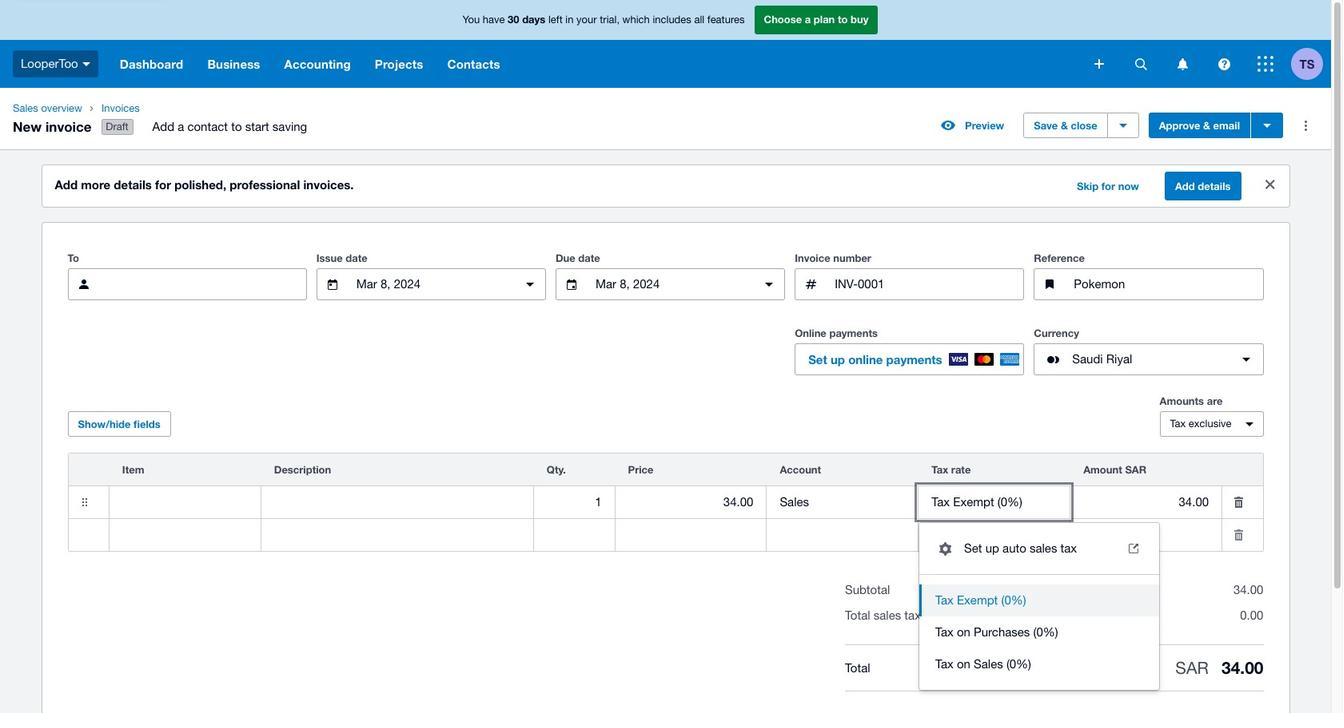 Task type: locate. For each thing, give the bounding box(es) containing it.
0 vertical spatial payments
[[829, 327, 878, 340]]

up
[[831, 353, 845, 367], [985, 542, 999, 556]]

list box containing set up auto sales tax
[[919, 524, 1159, 691]]

business
[[207, 57, 260, 71]]

includes
[[653, 14, 691, 26]]

1 svg image from the left
[[1135, 58, 1147, 70]]

(0%) down tax exempt (0%) button
[[1033, 626, 1058, 640]]

& left email
[[1203, 119, 1210, 132]]

purchases
[[974, 626, 1030, 640]]

tax left rate at bottom right
[[932, 464, 948, 477]]

34.00 up 0.00 on the bottom right of page
[[1234, 584, 1264, 597]]

1 vertical spatial to
[[231, 120, 242, 134]]

1 horizontal spatial sales
[[974, 658, 1003, 672]]

1 vertical spatial set
[[964, 542, 982, 556]]

0 vertical spatial on
[[957, 626, 970, 640]]

amount
[[1083, 464, 1122, 477]]

close image
[[1265, 180, 1275, 190]]

1 vertical spatial 34.00
[[1222, 659, 1264, 679]]

on inside tax on sales (0%) button
[[957, 658, 970, 672]]

total for total sales tax
[[845, 609, 870, 623]]

0 vertical spatial tax
[[1061, 542, 1077, 556]]

1 vertical spatial on
[[957, 658, 970, 672]]

set down online
[[808, 353, 827, 367]]

date
[[346, 252, 368, 265], [578, 252, 600, 265]]

number
[[833, 252, 871, 265]]

0 horizontal spatial to
[[231, 120, 242, 134]]

approve & email button
[[1149, 113, 1250, 138]]

approve & email
[[1159, 119, 1240, 132]]

0 vertical spatial to
[[838, 13, 848, 26]]

0 horizontal spatial sar
[[1125, 464, 1147, 477]]

up for online
[[831, 353, 845, 367]]

0 horizontal spatial date
[[346, 252, 368, 265]]

to inside banner
[[838, 13, 848, 26]]

date right issue
[[346, 252, 368, 265]]

set up online payments button
[[795, 344, 1024, 376]]

1 vertical spatial payments
[[886, 353, 942, 367]]

1 horizontal spatial tax
[[1061, 542, 1077, 556]]

up inside set up auto sales tax link
[[985, 542, 999, 556]]

(0%)
[[1001, 594, 1026, 608], [1033, 626, 1058, 640], [1006, 658, 1031, 672]]

remove image
[[1222, 487, 1254, 519], [1222, 520, 1254, 552]]

1 horizontal spatial sar
[[1175, 659, 1209, 678]]

sales down tax on purchases (0%)
[[974, 658, 1003, 672]]

add details button
[[1165, 172, 1241, 201]]

for
[[155, 178, 171, 192], [1101, 180, 1115, 193]]

None field
[[109, 488, 260, 518], [534, 488, 614, 518], [615, 488, 766, 518], [767, 488, 918, 518], [919, 488, 1070, 518], [1071, 488, 1222, 518], [109, 521, 260, 551], [534, 521, 614, 551], [615, 521, 766, 551], [1071, 521, 1222, 551], [109, 488, 260, 518], [534, 488, 614, 518], [615, 488, 766, 518], [767, 488, 918, 518], [919, 488, 1070, 518], [1071, 488, 1222, 518], [109, 521, 260, 551], [534, 521, 614, 551], [615, 521, 766, 551], [1071, 521, 1222, 551]]

email
[[1213, 119, 1240, 132]]

add for add details
[[1175, 180, 1195, 193]]

features
[[707, 14, 745, 26]]

a left contact
[[178, 120, 184, 134]]

up left auto
[[985, 542, 999, 556]]

2 horizontal spatial add
[[1175, 180, 1195, 193]]

you
[[463, 14, 480, 26]]

2 remove image from the top
[[1222, 520, 1254, 552]]

set for set up online payments
[[808, 353, 827, 367]]

approve
[[1159, 119, 1200, 132]]

date for issue date
[[346, 252, 368, 265]]

details right "more"
[[114, 178, 152, 192]]

2 svg image from the left
[[1177, 58, 1188, 70]]

add left contact
[[152, 120, 174, 134]]

0 horizontal spatial up
[[831, 353, 845, 367]]

contact
[[187, 120, 228, 134]]

to
[[68, 252, 79, 265]]

fields
[[134, 418, 161, 431]]

1 horizontal spatial svg image
[[1177, 58, 1188, 70]]

tax exclusive
[[1170, 418, 1232, 430]]

1 horizontal spatial a
[[805, 13, 811, 26]]

34.00 for subtotal
[[1234, 584, 1264, 597]]

1 & from the left
[[1061, 119, 1068, 132]]

1 vertical spatial sales
[[974, 658, 1003, 672]]

& right save
[[1061, 119, 1068, 132]]

on down exempt
[[957, 626, 970, 640]]

1 vertical spatial sar
[[1175, 659, 1209, 678]]

loopertoo button
[[0, 40, 108, 88]]

total down subtotal
[[845, 609, 870, 623]]

sales
[[1030, 542, 1057, 556], [874, 609, 901, 623]]

invoice line item list element
[[68, 453, 1264, 553]]

total down the total sales tax
[[845, 662, 870, 675]]

you have 30 days left in your trial, which includes all features
[[463, 13, 745, 26]]

qty.
[[547, 464, 566, 477]]

saudi riyal
[[1072, 353, 1132, 366]]

set up auto sales tax link
[[919, 533, 1159, 565]]

overview
[[41, 102, 82, 114]]

description
[[274, 464, 331, 477]]

payments
[[829, 327, 878, 340], [886, 353, 942, 367]]

add left "more"
[[55, 178, 78, 192]]

set left auto
[[964, 542, 982, 556]]

have
[[483, 14, 505, 26]]

0 vertical spatial set
[[808, 353, 827, 367]]

sales down subtotal
[[874, 609, 901, 623]]

tax inside invoice line item list element
[[932, 464, 948, 477]]

exclusive
[[1189, 418, 1232, 430]]

svg image up close
[[1094, 59, 1104, 69]]

invoice number element
[[795, 269, 1024, 301]]

invoice
[[45, 118, 92, 135]]

invoices link
[[95, 101, 320, 117]]

new invoice
[[13, 118, 92, 135]]

banner containing ts
[[0, 0, 1331, 88]]

list box
[[919, 524, 1159, 691]]

0 vertical spatial sales
[[13, 102, 38, 114]]

payments up online
[[829, 327, 878, 340]]

0 vertical spatial 34.00
[[1234, 584, 1264, 597]]

add inside add details button
[[1175, 180, 1195, 193]]

None text field
[[261, 488, 533, 518], [261, 521, 533, 551], [261, 488, 533, 518], [261, 521, 533, 551]]

svg image inside loopertoo popup button
[[82, 62, 90, 66]]

on for sales
[[957, 658, 970, 672]]

for left polished,
[[155, 178, 171, 192]]

0 horizontal spatial tax
[[904, 609, 921, 623]]

0 vertical spatial sar
[[1125, 464, 1147, 477]]

0 horizontal spatial payments
[[829, 327, 878, 340]]

0 horizontal spatial add
[[55, 178, 78, 192]]

your
[[576, 14, 597, 26]]

amounts
[[1160, 395, 1204, 408]]

now
[[1118, 180, 1139, 193]]

(0%) down purchases
[[1006, 658, 1031, 672]]

payments right online
[[886, 353, 942, 367]]

set inside set up auto sales tax link
[[964, 542, 982, 556]]

on down tax on purchases (0%)
[[957, 658, 970, 672]]

up inside set up online payments popup button
[[831, 353, 845, 367]]

set inside set up online payments popup button
[[808, 353, 827, 367]]

dashboard
[[120, 57, 183, 71]]

1 horizontal spatial date
[[578, 252, 600, 265]]

(0%) up purchases
[[1001, 594, 1026, 608]]

2 date from the left
[[578, 252, 600, 265]]

tax inside group
[[1061, 542, 1077, 556]]

& inside approve & email button
[[1203, 119, 1210, 132]]

1 horizontal spatial for
[[1101, 180, 1115, 193]]

add right the now
[[1175, 180, 1195, 193]]

1 horizontal spatial payments
[[886, 353, 942, 367]]

projects button
[[363, 40, 435, 88]]

1 vertical spatial sales
[[874, 609, 901, 623]]

to left the buy
[[838, 13, 848, 26]]

total for total
[[845, 662, 870, 675]]

tax inside popup button
[[1170, 418, 1186, 430]]

total sales tax
[[845, 609, 921, 623]]

0 horizontal spatial a
[[178, 120, 184, 134]]

for inside button
[[1101, 180, 1115, 193]]

set
[[808, 353, 827, 367], [964, 542, 982, 556]]

sales right auto
[[1030, 542, 1057, 556]]

details inside button
[[1198, 180, 1231, 193]]

loopertoo
[[21, 57, 78, 70]]

1 horizontal spatial to
[[838, 13, 848, 26]]

sales
[[13, 102, 38, 114], [974, 658, 1003, 672]]

svg image right loopertoo
[[82, 62, 90, 66]]

1 vertical spatial a
[[178, 120, 184, 134]]

& inside "save & close" button
[[1061, 119, 1068, 132]]

0 vertical spatial a
[[805, 13, 811, 26]]

contact element
[[68, 269, 307, 301]]

plan
[[814, 13, 835, 26]]

1 vertical spatial up
[[985, 542, 999, 556]]

tax down tax exempt (0%)
[[935, 626, 954, 640]]

date right due
[[578, 252, 600, 265]]

1 date from the left
[[346, 252, 368, 265]]

group
[[919, 524, 1159, 691]]

1 horizontal spatial sales
[[1030, 542, 1057, 556]]

0 vertical spatial remove image
[[1222, 487, 1254, 519]]

1 vertical spatial remove image
[[1222, 520, 1254, 552]]

1 horizontal spatial set
[[964, 542, 982, 556]]

(0%) inside button
[[1033, 626, 1058, 640]]

tax
[[1170, 418, 1186, 430], [932, 464, 948, 477], [935, 594, 954, 608], [935, 626, 954, 640], [935, 658, 954, 672]]

0 horizontal spatial set
[[808, 353, 827, 367]]

buy
[[851, 13, 869, 26]]

2 on from the top
[[957, 658, 970, 672]]

1 vertical spatial (0%)
[[1033, 626, 1058, 640]]

a for contact
[[178, 120, 184, 134]]

a inside banner
[[805, 13, 811, 26]]

1 horizontal spatial up
[[985, 542, 999, 556]]

1 horizontal spatial &
[[1203, 119, 1210, 132]]

price
[[628, 464, 654, 477]]

1 on from the top
[[957, 626, 970, 640]]

2 vertical spatial (0%)
[[1006, 658, 1031, 672]]

to for plan
[[838, 13, 848, 26]]

add a contact to start saving
[[152, 120, 307, 134]]

0 horizontal spatial sales
[[874, 609, 901, 623]]

on inside tax on purchases (0%) button
[[957, 626, 970, 640]]

tax for tax on purchases (0%)
[[935, 626, 954, 640]]

1 horizontal spatial details
[[1198, 180, 1231, 193]]

sales inside button
[[974, 658, 1003, 672]]

tax down amounts
[[1170, 418, 1186, 430]]

saudi riyal button
[[1034, 344, 1264, 376]]

a
[[805, 13, 811, 26], [178, 120, 184, 134]]

&
[[1061, 119, 1068, 132], [1203, 119, 1210, 132]]

on for purchases
[[957, 626, 970, 640]]

2 & from the left
[[1203, 119, 1210, 132]]

sales up new
[[13, 102, 38, 114]]

0 vertical spatial up
[[831, 353, 845, 367]]

to
[[838, 13, 848, 26], [231, 120, 242, 134]]

0 horizontal spatial &
[[1061, 119, 1068, 132]]

online payments
[[795, 327, 878, 340]]

0 vertical spatial sales
[[1030, 542, 1057, 556]]

1 total from the top
[[845, 609, 870, 623]]

details
[[114, 178, 152, 192], [1198, 180, 1231, 193]]

up down online payments
[[831, 353, 845, 367]]

tax down tax on purchases (0%)
[[935, 658, 954, 672]]

34.00 down 0.00 on the bottom right of page
[[1222, 659, 1264, 679]]

left
[[548, 14, 563, 26]]

details left close image at the right top
[[1198, 180, 1231, 193]]

& for close
[[1061, 119, 1068, 132]]

svg image
[[1135, 58, 1147, 70], [1177, 58, 1188, 70]]

due
[[556, 252, 575, 265]]

1 vertical spatial total
[[845, 662, 870, 675]]

issue date
[[316, 252, 368, 265]]

0 vertical spatial total
[[845, 609, 870, 623]]

tax left exempt
[[935, 594, 954, 608]]

svg image left ts
[[1258, 56, 1274, 72]]

1 horizontal spatial add
[[152, 120, 174, 134]]

to left start
[[231, 120, 242, 134]]

more
[[81, 178, 111, 192]]

dashboard link
[[108, 40, 195, 88]]

sar
[[1125, 464, 1147, 477], [1175, 659, 1209, 678]]

for left the now
[[1101, 180, 1115, 193]]

svg image
[[1258, 56, 1274, 72], [1218, 58, 1230, 70], [1094, 59, 1104, 69], [82, 62, 90, 66]]

tax for tax on sales (0%)
[[935, 658, 954, 672]]

add
[[152, 120, 174, 134], [55, 178, 78, 192], [1175, 180, 1195, 193]]

a left plan
[[805, 13, 811, 26]]

which
[[622, 14, 650, 26]]

0 horizontal spatial svg image
[[1135, 58, 1147, 70]]

tax on purchases (0%)
[[935, 626, 1058, 640]]

tax inside button
[[935, 626, 954, 640]]

2 total from the top
[[845, 662, 870, 675]]

banner
[[0, 0, 1331, 88]]



Task type: vqa. For each thing, say whether or not it's contained in the screenshot.
0.00 on the right of the page
yes



Task type: describe. For each thing, give the bounding box(es) containing it.
preview
[[965, 119, 1004, 132]]

new
[[13, 118, 42, 135]]

0 horizontal spatial details
[[114, 178, 152, 192]]

invoice
[[795, 252, 830, 265]]

30
[[508, 13, 519, 26]]

rate
[[951, 464, 971, 477]]

item
[[122, 464, 144, 477]]

close
[[1071, 119, 1097, 132]]

add for add more details for polished, professional invoices.
[[55, 178, 78, 192]]

draft
[[106, 121, 128, 133]]

up for auto
[[985, 542, 999, 556]]

show/hide
[[78, 418, 131, 431]]

days
[[522, 13, 545, 26]]

sales overview
[[13, 102, 82, 114]]

riyal
[[1106, 353, 1132, 366]]

add details
[[1175, 180, 1231, 193]]

more line item options element
[[1222, 454, 1263, 486]]

ts
[[1300, 56, 1315, 71]]

tax for tax exclusive
[[1170, 418, 1186, 430]]

svg image up email
[[1218, 58, 1230, 70]]

online
[[848, 353, 883, 367]]

invoices.
[[303, 178, 354, 192]]

add more details for polished, professional invoices.
[[55, 178, 354, 192]]

payments inside set up online payments popup button
[[886, 353, 942, 367]]

Due date text field
[[594, 270, 747, 300]]

in
[[566, 14, 574, 26]]

Reference text field
[[1072, 270, 1263, 300]]

due date
[[556, 252, 600, 265]]

save & close button
[[1023, 113, 1108, 138]]

account
[[780, 464, 821, 477]]

To text field
[[106, 270, 306, 300]]

contacts
[[447, 57, 500, 71]]

currency
[[1034, 327, 1079, 340]]

tax exclusive button
[[1160, 412, 1264, 437]]

invoices
[[101, 102, 140, 114]]

a for plan
[[805, 13, 811, 26]]

Invoice number text field
[[833, 270, 1024, 300]]

set up auto sales tax
[[964, 542, 1077, 556]]

more invoice options image
[[1290, 110, 1322, 142]]

tax on purchases (0%) button
[[919, 617, 1159, 649]]

amount sar
[[1083, 464, 1147, 477]]

all
[[694, 14, 704, 26]]

skip for now button
[[1067, 174, 1149, 199]]

choose
[[764, 13, 802, 26]]

set up online payments
[[808, 353, 942, 367]]

business button
[[195, 40, 272, 88]]

0 horizontal spatial sales
[[13, 102, 38, 114]]

skip for now
[[1077, 180, 1139, 193]]

tax rate
[[932, 464, 971, 477]]

(0%) for sales
[[1006, 658, 1031, 672]]

to for contact
[[231, 120, 242, 134]]

0 vertical spatial (0%)
[[1001, 594, 1026, 608]]

projects
[[375, 57, 423, 71]]

online
[[795, 327, 827, 340]]

more date options image
[[753, 269, 785, 301]]

polished,
[[174, 178, 226, 192]]

Issue date text field
[[355, 270, 508, 300]]

accounting button
[[272, 40, 363, 88]]

show/hide fields
[[78, 418, 161, 431]]

contacts button
[[435, 40, 512, 88]]

1 remove image from the top
[[1222, 487, 1254, 519]]

drag and drop line image
[[68, 487, 100, 519]]

tax for tax exempt (0%)
[[935, 594, 954, 608]]

auto
[[1003, 542, 1026, 556]]

trial,
[[600, 14, 620, 26]]

tax on sales (0%)
[[935, 658, 1031, 672]]

more date options image
[[514, 269, 546, 301]]

tax on sales (0%) button
[[919, 649, 1159, 681]]

show/hide fields button
[[68, 412, 171, 437]]

saudi
[[1072, 353, 1103, 366]]

professional
[[230, 178, 300, 192]]

sales inside group
[[1030, 542, 1057, 556]]

subtotal
[[845, 584, 890, 597]]

exempt
[[957, 594, 998, 608]]

group containing set up auto sales tax
[[919, 524, 1159, 691]]

& for email
[[1203, 119, 1210, 132]]

ts button
[[1291, 40, 1331, 88]]

start
[[245, 120, 269, 134]]

reference
[[1034, 252, 1085, 265]]

choose a plan to buy
[[764, 13, 869, 26]]

0.00
[[1240, 609, 1264, 623]]

0 horizontal spatial for
[[155, 178, 171, 192]]

tax exempt (0%) button
[[919, 585, 1159, 617]]

add for add a contact to start saving
[[152, 120, 174, 134]]

(0%) for purchases
[[1033, 626, 1058, 640]]

sar inside invoice line item list element
[[1125, 464, 1147, 477]]

amounts are
[[1160, 395, 1223, 408]]

1 vertical spatial tax
[[904, 609, 921, 623]]

tax exempt (0%)
[[935, 594, 1026, 608]]

34.00 for sar
[[1222, 659, 1264, 679]]

issue
[[316, 252, 343, 265]]

skip
[[1077, 180, 1099, 193]]

close button
[[1254, 169, 1286, 201]]

preview button
[[931, 113, 1014, 138]]

tax for tax rate
[[932, 464, 948, 477]]

saving
[[272, 120, 307, 134]]

set for set up auto sales tax
[[964, 542, 982, 556]]

date for due date
[[578, 252, 600, 265]]



